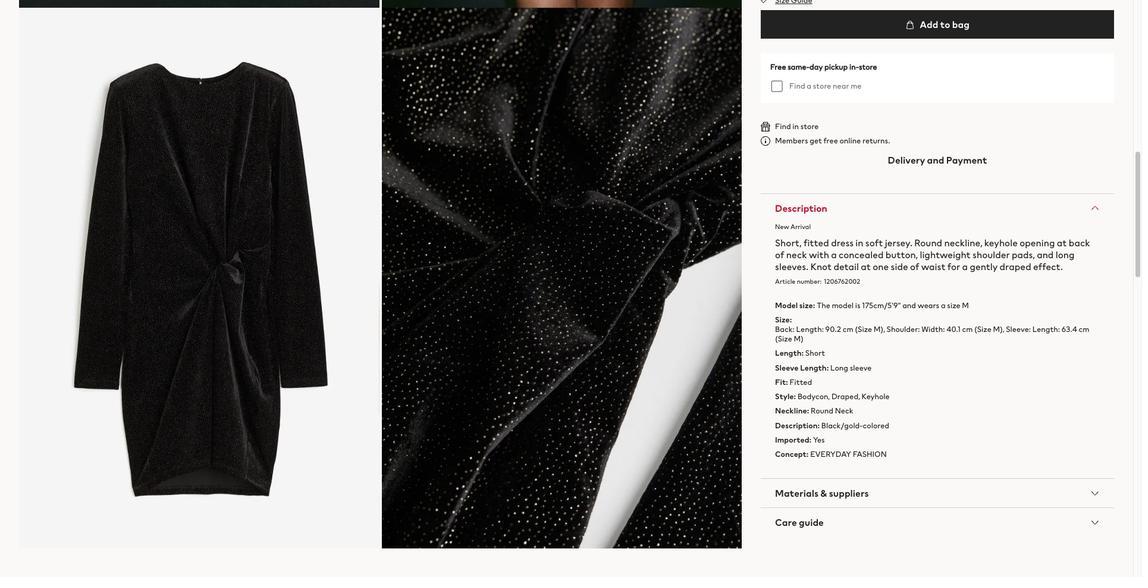 Task type: vqa. For each thing, say whether or not it's contained in the screenshot.


Task type: describe. For each thing, give the bounding box(es) containing it.
model size: the model is 175cm/5'9" and wears a size m size: back: length: 90.2 cm (size m), shoulder: width: 40.1 cm (size m), sleeve: length: 63.4 cm (size m) length: short sleeve length: long sleeve fit: fitted style: bodycon, draped, keyhole neckline: round neck description: black/gold-colored imported: yes concept: everyday fashion
[[775, 300, 1090, 460]]

returns.
[[863, 135, 890, 146]]

gently
[[970, 259, 998, 274]]

dress
[[831, 236, 854, 250]]

waist
[[921, 259, 946, 274]]

2 horizontal spatial (size
[[975, 324, 992, 335]]

to
[[940, 17, 950, 32]]

delivery and payment
[[888, 153, 987, 167]]

sleeve
[[775, 362, 799, 373]]

&
[[821, 486, 827, 501]]

payment
[[946, 153, 987, 167]]

neckline:
[[775, 405, 809, 417]]

0 vertical spatial store
[[859, 61, 877, 73]]

arrival
[[791, 222, 811, 231]]

90.2
[[826, 324, 841, 335]]

concept:
[[775, 449, 809, 460]]

materials & suppliers
[[775, 486, 869, 501]]

delivery
[[888, 153, 925, 167]]

short
[[806, 348, 825, 359]]

care
[[775, 516, 797, 530]]

bodycon,
[[798, 391, 830, 402]]

same-
[[788, 61, 810, 73]]

description button
[[761, 194, 1114, 223]]

sleeve
[[850, 362, 872, 373]]

description
[[775, 201, 828, 215]]

description:
[[775, 420, 820, 431]]

effect.
[[1033, 259, 1063, 274]]

knot-detail jersey dress - black/gold-colored - ladies | h&m us 3 image
[[19, 8, 379, 548]]

add to bag button
[[761, 10, 1114, 39]]

1 horizontal spatial of
[[910, 259, 919, 274]]

m
[[962, 300, 969, 311]]

the
[[817, 300, 830, 311]]

style:
[[775, 391, 796, 402]]

a right with
[[831, 247, 837, 262]]

imported:
[[775, 434, 812, 446]]

free
[[771, 61, 786, 73]]

40.1
[[947, 324, 961, 335]]

care guide
[[775, 516, 824, 530]]

knot-detail jersey dress - black/gold-colored - ladies | h&m us 2 image
[[382, 0, 742, 8]]

free same-day pickup in-store
[[771, 61, 877, 73]]

one
[[873, 259, 889, 274]]

1 m), from the left
[[874, 324, 885, 335]]

long
[[831, 362, 848, 373]]

lightweight
[[920, 247, 971, 262]]

materials
[[775, 486, 819, 501]]

0 vertical spatial in
[[793, 121, 799, 132]]

find in store
[[775, 121, 819, 132]]

side
[[891, 259, 908, 274]]

new
[[775, 222, 789, 231]]

round inside new arrival short, fitted dress in soft jersey. round neckline, keyhole opening at back of neck with a concealed button, lightweight shoulder pads, and long sleeves. knot detail at one side of waist for a gently draped effect. article number: 1206762002
[[915, 236, 943, 250]]

button,
[[886, 247, 918, 262]]

find in store button
[[761, 121, 819, 132]]

black/gold-
[[822, 420, 863, 431]]

knot-detail jersey dress - black/gold-colored - ladies | h&m us image
[[19, 0, 379, 8]]

sleeve:
[[1006, 324, 1031, 335]]

pads,
[[1012, 247, 1035, 262]]

size
[[947, 300, 961, 311]]

draped,
[[832, 391, 860, 402]]

m)
[[794, 333, 804, 345]]

add to bag
[[918, 17, 970, 32]]

2 m), from the left
[[993, 324, 1005, 335]]

concealed
[[839, 247, 884, 262]]

long
[[1056, 247, 1075, 262]]

bag
[[952, 17, 970, 32]]

members get free online returns.
[[775, 135, 890, 146]]

article
[[775, 277, 796, 286]]

pickup
[[825, 61, 848, 73]]

fitted
[[790, 377, 812, 388]]

1 cm from the left
[[843, 324, 854, 335]]

neckline,
[[944, 236, 983, 250]]

colored
[[863, 420, 890, 431]]

number:
[[797, 277, 822, 286]]

model
[[832, 300, 854, 311]]

soft
[[866, 236, 883, 250]]

a inside the model size: the model is 175cm/5'9" and wears a size m size: back: length: 90.2 cm (size m), shoulder: width: 40.1 cm (size m), sleeve: length: 63.4 cm (size m) length: short sleeve length: long sleeve fit: fitted style: bodycon, draped, keyhole neckline: round neck description: black/gold-colored imported: yes concept: everyday fashion
[[941, 300, 946, 311]]

and inside the model size: the model is 175cm/5'9" and wears a size m size: back: length: 90.2 cm (size m), shoulder: width: 40.1 cm (size m), sleeve: length: 63.4 cm (size m) length: short sleeve length: long sleeve fit: fitted style: bodycon, draped, keyhole neckline: round neck description: black/gold-colored imported: yes concept: everyday fashion
[[903, 300, 916, 311]]

detail
[[834, 259, 859, 274]]

knot-detail jersey dress - black/gold-colored - ladies | h&m us 4 image
[[382, 8, 742, 548]]

me
[[851, 80, 862, 92]]

get
[[810, 135, 822, 146]]

members
[[775, 135, 808, 146]]



Task type: locate. For each thing, give the bounding box(es) containing it.
with
[[809, 247, 829, 262]]

add
[[920, 17, 939, 32]]

fashion
[[853, 449, 887, 460]]

fit:
[[775, 377, 788, 388]]

everyday
[[810, 449, 851, 460]]

3 cm from the left
[[1079, 324, 1090, 335]]

delivery and payment button
[[761, 146, 1114, 174]]

1 horizontal spatial (size
[[855, 324, 872, 335]]

round
[[915, 236, 943, 250], [811, 405, 834, 417]]

store left "near"
[[813, 80, 831, 92]]

day
[[810, 61, 823, 73]]

find a store near me
[[790, 80, 862, 92]]

back:
[[775, 324, 795, 335]]

round down bodycon,
[[811, 405, 834, 417]]

care guide button
[[761, 508, 1114, 537]]

and left wears
[[903, 300, 916, 311]]

m), left shoulder:
[[874, 324, 885, 335]]

for
[[948, 259, 960, 274]]

0 vertical spatial and
[[927, 153, 945, 167]]

in inside new arrival short, fitted dress in soft jersey. round neckline, keyhole opening at back of neck with a concealed button, lightweight shoulder pads, and long sleeves. knot detail at one side of waist for a gently draped effect. article number: 1206762002
[[856, 236, 864, 250]]

at left one
[[861, 259, 871, 274]]

of left neck
[[775, 247, 785, 262]]

neck
[[835, 405, 854, 417]]

0 horizontal spatial at
[[861, 259, 871, 274]]

find for find a store near me
[[790, 80, 805, 92]]

store up get
[[801, 121, 819, 132]]

keyhole
[[985, 236, 1018, 250]]

suppliers
[[829, 486, 869, 501]]

find for find in store
[[775, 121, 791, 132]]

1 horizontal spatial cm
[[962, 324, 973, 335]]

guide
[[799, 516, 824, 530]]

new arrival short, fitted dress in soft jersey. round neckline, keyhole opening at back of neck with a concealed button, lightweight shoulder pads, and long sleeves. knot detail at one side of waist for a gently draped effect. article number: 1206762002
[[775, 222, 1090, 286]]

a down day
[[807, 80, 812, 92]]

round inside the model size: the model is 175cm/5'9" and wears a size m size: back: length: 90.2 cm (size m), shoulder: width: 40.1 cm (size m), sleeve: length: 63.4 cm (size m) length: short sleeve length: long sleeve fit: fitted style: bodycon, draped, keyhole neckline: round neck description: black/gold-colored imported: yes concept: everyday fashion
[[811, 405, 834, 417]]

(size right "40.1"
[[975, 324, 992, 335]]

1 horizontal spatial in
[[856, 236, 864, 250]]

2 vertical spatial store
[[801, 121, 819, 132]]

1 vertical spatial round
[[811, 405, 834, 417]]

knot
[[811, 259, 832, 274]]

short,
[[775, 236, 802, 250]]

(size
[[855, 324, 872, 335], [975, 324, 992, 335], [775, 333, 792, 345]]

0 horizontal spatial of
[[775, 247, 785, 262]]

back
[[1069, 236, 1090, 250]]

0 horizontal spatial and
[[903, 300, 916, 311]]

jersey.
[[885, 236, 913, 250]]

store for find in store
[[801, 121, 819, 132]]

find down same-
[[790, 80, 805, 92]]

size:
[[800, 300, 815, 311]]

neck
[[786, 247, 807, 262]]

materials & suppliers button
[[761, 479, 1114, 508]]

round up waist
[[915, 236, 943, 250]]

length: down short
[[800, 362, 829, 373]]

yes
[[813, 434, 825, 446]]

(size down is
[[855, 324, 872, 335]]

1 vertical spatial store
[[813, 80, 831, 92]]

0 vertical spatial find
[[790, 80, 805, 92]]

and
[[927, 153, 945, 167], [1037, 247, 1054, 262], [903, 300, 916, 311]]

width:
[[922, 324, 945, 335]]

1 horizontal spatial round
[[915, 236, 943, 250]]

and inside new arrival short, fitted dress in soft jersey. round neckline, keyhole opening at back of neck with a concealed button, lightweight shoulder pads, and long sleeves. knot detail at one side of waist for a gently draped effect. article number: 1206762002
[[1037, 247, 1054, 262]]

sleeves.
[[775, 259, 809, 274]]

0 horizontal spatial round
[[811, 405, 834, 417]]

(size left m)
[[775, 333, 792, 345]]

0 vertical spatial at
[[1057, 236, 1067, 250]]

keyhole
[[862, 391, 890, 402]]

1 vertical spatial and
[[1037, 247, 1054, 262]]

size:
[[775, 314, 792, 326]]

0 horizontal spatial (size
[[775, 333, 792, 345]]

cm right 90.2 on the right of the page
[[843, 324, 854, 335]]

2 vertical spatial and
[[903, 300, 916, 311]]

m), left sleeve:
[[993, 324, 1005, 335]]

cm right the 63.4
[[1079, 324, 1090, 335]]

at left the back
[[1057, 236, 1067, 250]]

and left long
[[1037, 247, 1054, 262]]

175cm/5'9"
[[862, 300, 901, 311]]

0 horizontal spatial in
[[793, 121, 799, 132]]

1 vertical spatial at
[[861, 259, 871, 274]]

is
[[855, 300, 861, 311]]

at
[[1057, 236, 1067, 250], [861, 259, 871, 274]]

find up members
[[775, 121, 791, 132]]

opening
[[1020, 236, 1055, 250]]

2 cm from the left
[[962, 324, 973, 335]]

online
[[840, 135, 861, 146]]

wears
[[918, 300, 940, 311]]

shoulder:
[[887, 324, 920, 335]]

0 vertical spatial round
[[915, 236, 943, 250]]

of right side
[[910, 259, 919, 274]]

2 horizontal spatial cm
[[1079, 324, 1090, 335]]

1206762002
[[824, 277, 861, 286]]

2 horizontal spatial and
[[1037, 247, 1054, 262]]

1 horizontal spatial and
[[927, 153, 945, 167]]

1 vertical spatial find
[[775, 121, 791, 132]]

0 horizontal spatial m),
[[874, 324, 885, 335]]

model
[[775, 300, 798, 311]]

length: left 90.2 on the right of the page
[[796, 324, 824, 335]]

a
[[807, 80, 812, 92], [831, 247, 837, 262], [962, 259, 968, 274], [941, 300, 946, 311]]

m),
[[874, 324, 885, 335], [993, 324, 1005, 335]]

shoulder
[[973, 247, 1010, 262]]

1 vertical spatial in
[[856, 236, 864, 250]]

1 horizontal spatial m),
[[993, 324, 1005, 335]]

length: up sleeve
[[775, 348, 804, 359]]

fitted
[[804, 236, 829, 250]]

in-
[[850, 61, 859, 73]]

a left size
[[941, 300, 946, 311]]

in up members
[[793, 121, 799, 132]]

draped
[[1000, 259, 1031, 274]]

store for find a store near me
[[813, 80, 831, 92]]

store up "me"
[[859, 61, 877, 73]]

a right for
[[962, 259, 968, 274]]

free
[[824, 135, 838, 146]]

length: left the 63.4
[[1033, 324, 1060, 335]]

near
[[833, 80, 849, 92]]

in left soft
[[856, 236, 864, 250]]

and right delivery
[[927, 153, 945, 167]]

1 horizontal spatial at
[[1057, 236, 1067, 250]]

0 horizontal spatial cm
[[843, 324, 854, 335]]

63.4
[[1062, 324, 1077, 335]]

length:
[[796, 324, 824, 335], [1033, 324, 1060, 335], [775, 348, 804, 359], [800, 362, 829, 373]]

and inside button
[[927, 153, 945, 167]]

of
[[775, 247, 785, 262], [910, 259, 919, 274]]

cm right "40.1"
[[962, 324, 973, 335]]



